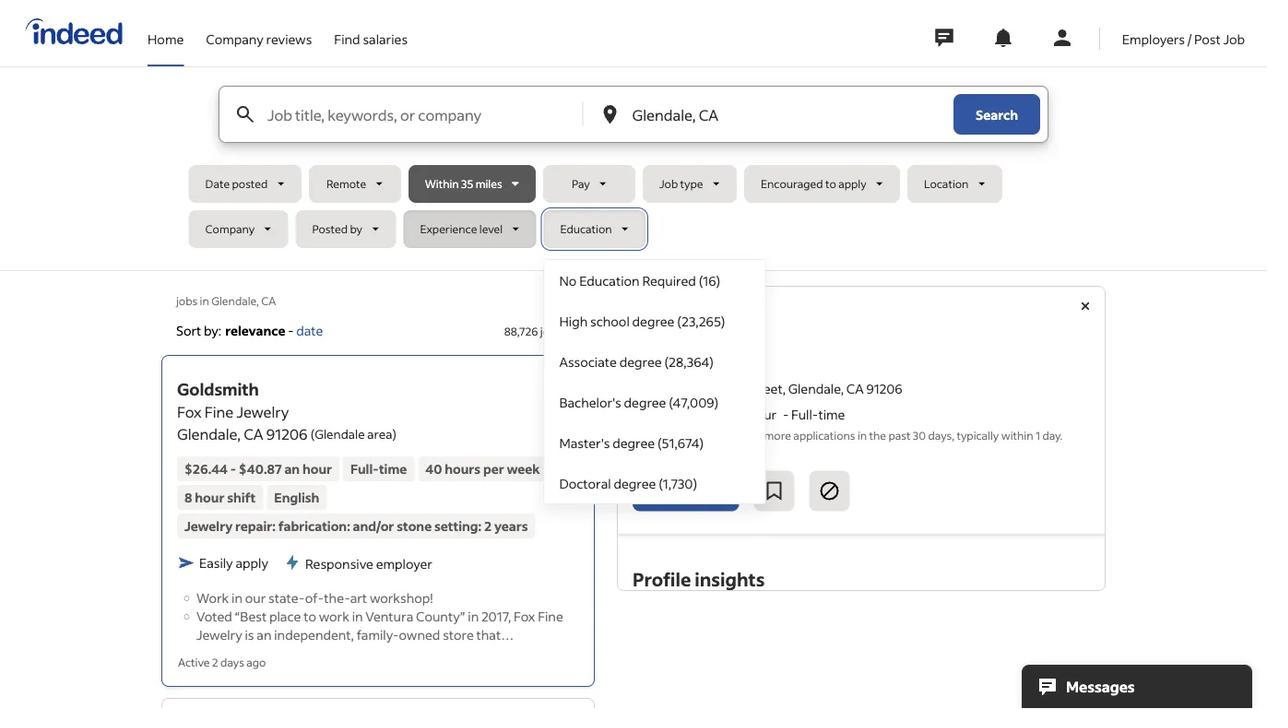Task type: describe. For each thing, give the bounding box(es) containing it.
responded
[[655, 428, 713, 442]]

by
[[350, 222, 363, 236]]

company button
[[189, 210, 288, 248]]

8
[[185, 489, 192, 506]]

degree for (28,364)
[[620, 353, 662, 370]]

past
[[889, 428, 911, 442]]

jewelry repair: fabrication: and/or stone setting: 2 years
[[185, 518, 528, 535]]

bachelor's degree (47,009) link
[[545, 382, 765, 423]]

1 horizontal spatial 2
[[484, 518, 492, 535]]

ca for 303
[[847, 381, 864, 397]]

in down "art"
[[352, 608, 363, 625]]

applications
[[794, 428, 856, 442]]

setting:
[[435, 518, 482, 535]]

experience level button
[[404, 210, 537, 248]]

/
[[1188, 30, 1193, 47]]

family-
[[357, 626, 399, 643]]

sort
[[176, 322, 201, 339]]

hour for $26.44 - $40.87 an hour - full-time
[[748, 406, 777, 423]]

303
[[633, 381, 655, 397]]

in up by:
[[200, 293, 209, 308]]

remote
[[327, 177, 367, 191]]

)
[[393, 426, 397, 442]]

0 vertical spatial glendale,
[[211, 293, 259, 308]]

posted by
[[312, 222, 363, 236]]

(16)
[[699, 272, 721, 289]]

none search field containing search
[[189, 86, 1079, 505]]

pay button
[[544, 165, 636, 203]]

location
[[925, 177, 969, 191]]

menu inside search field
[[544, 259, 766, 505]]

art
[[350, 590, 367, 606]]

stone
[[397, 518, 432, 535]]

- up responded
[[678, 406, 684, 423]]

associate degree (28,364) link
[[545, 341, 765, 382]]

fine inside "goldsmith fox fine jewelry glendale, ca 91206 ( glendale area )"
[[205, 403, 234, 422]]

encouraged to apply
[[761, 177, 867, 191]]

responsive
[[305, 555, 374, 572]]

jewelry inside work in our state-of-the-art workshop! voted "best place to work in ventura county" in 2017, fox fine jewelry is an independent, family-owned store that…
[[197, 626, 242, 643]]

posted
[[312, 222, 348, 236]]

jewelry down 8 hour shift
[[185, 518, 233, 535]]

$26.44 for $26.44 - $40.87 an hour - full-time
[[633, 406, 675, 423]]

job type
[[660, 177, 704, 191]]

hour for $26.44 - $40.87 an hour
[[303, 461, 332, 477]]

experience level
[[420, 222, 503, 236]]

2017,
[[482, 608, 512, 625]]

date
[[296, 322, 323, 339]]

91206 for 303
[[867, 381, 903, 397]]

required
[[643, 272, 697, 289]]

home link
[[148, 0, 184, 63]]

encouraged
[[761, 177, 824, 191]]

no education required (16) link
[[545, 260, 765, 301]]

- left date
[[288, 322, 294, 339]]

doctoral degree (1,730)
[[560, 475, 698, 492]]

location button
[[908, 165, 1003, 203]]

doctoral
[[560, 475, 612, 492]]

(47,009)
[[669, 394, 719, 411]]

75%
[[729, 428, 749, 442]]

education inside no education required (16) link
[[580, 272, 640, 289]]

0 horizontal spatial time
[[379, 461, 407, 477]]

messages unread count 0 image
[[933, 19, 957, 56]]

search button
[[954, 94, 1041, 135]]

insights
[[695, 567, 765, 591]]

search
[[976, 106, 1019, 123]]

master's degree (51,674)
[[560, 435, 704, 451]]

master's
[[560, 435, 610, 451]]

the
[[870, 428, 887, 442]]

bachelor's
[[560, 394, 622, 411]]

level
[[480, 222, 503, 236]]

is
[[245, 626, 254, 643]]

company reviews
[[206, 30, 312, 47]]

find salaries
[[334, 30, 408, 47]]

shift
[[227, 489, 256, 506]]

goldsmith group
[[545, 364, 586, 405]]

years
[[495, 518, 528, 535]]

date link
[[296, 322, 323, 339]]

(28,364)
[[665, 353, 714, 370]]

home
[[148, 30, 184, 47]]

fox inside fox fine jewelry link
[[633, 354, 655, 371]]

company for company
[[205, 222, 255, 236]]

master's degree (51,674) link
[[545, 423, 765, 463]]

place
[[269, 608, 301, 625]]

our
[[245, 590, 266, 606]]

job inside job type dropdown button
[[660, 177, 678, 191]]

of-
[[305, 590, 324, 606]]

owned
[[399, 626, 441, 643]]

salaries
[[363, 30, 408, 47]]

in left our
[[232, 590, 243, 606]]

voted
[[197, 608, 232, 625]]

post
[[1195, 30, 1221, 47]]

employer
[[376, 555, 433, 572]]

glendale, for 303
[[789, 381, 844, 397]]

employers / post job link
[[1123, 0, 1246, 63]]

repair:
[[235, 518, 276, 535]]

303 north jackson street, glendale, ca 91206
[[633, 381, 903, 397]]

fine inside work in our state-of-the-art workshop! voted "best place to work in ventura county" in 2017, fox fine jewelry is an independent, family-owned store that…
[[538, 608, 564, 625]]

company reviews link
[[206, 0, 312, 63]]

north
[[658, 381, 693, 397]]

company for company reviews
[[206, 30, 264, 47]]

high school degree (23,265) link
[[545, 301, 765, 341]]

35
[[461, 177, 474, 191]]

within 35 miles button
[[409, 165, 536, 203]]

0 vertical spatial ca
[[261, 293, 276, 308]]

street,
[[747, 381, 786, 397]]

0 vertical spatial time
[[819, 406, 846, 423]]

within
[[1002, 428, 1034, 442]]

1 vertical spatial 2
[[212, 655, 218, 670]]

education button
[[544, 210, 646, 248]]

goldsmith for goldsmith fox fine jewelry glendale, ca 91206 ( glendale area )
[[177, 379, 259, 400]]



Task type: vqa. For each thing, say whether or not it's contained in the screenshot.
8
yes



Task type: locate. For each thing, give the bounding box(es) containing it.
in left the
[[858, 428, 868, 442]]

an right 'is'
[[257, 626, 272, 643]]

jobs in glendale, ca
[[176, 293, 276, 308]]

0 vertical spatial 91206
[[867, 381, 903, 397]]

fox up 303
[[633, 354, 655, 371]]

active
[[178, 655, 210, 670]]

to up independent,
[[304, 608, 316, 625]]

account image
[[1052, 27, 1074, 49]]

0 horizontal spatial $26.44
[[185, 461, 228, 477]]

and/or
[[353, 518, 394, 535]]

0 vertical spatial fine
[[657, 354, 683, 371]]

1 vertical spatial company
[[205, 222, 255, 236]]

0 vertical spatial jobs
[[176, 293, 198, 308]]

1 horizontal spatial $26.44
[[633, 406, 675, 423]]

1 horizontal spatial an
[[285, 461, 300, 477]]

0 horizontal spatial an
[[257, 626, 272, 643]]

degree down "bachelor's degree (47,009)"
[[613, 435, 655, 451]]

education up school
[[580, 272, 640, 289]]

hours
[[445, 461, 481, 477]]

88,726
[[505, 324, 538, 338]]

full-
[[792, 406, 819, 423], [351, 461, 379, 477]]

to for 75%
[[716, 428, 726, 442]]

1 vertical spatial job
[[660, 177, 678, 191]]

relevance
[[225, 322, 286, 339]]

$26.44 for $26.44 - $40.87 an hour
[[185, 461, 228, 477]]

1 horizontal spatial apply
[[839, 177, 867, 191]]

glendale, up the 'sort by: relevance - date' at top
[[211, 293, 259, 308]]

goldsmith inside "goldsmith fox fine jewelry glendale, ca 91206 ( glendale area )"
[[177, 379, 259, 400]]

messages
[[1067, 678, 1136, 697]]

0 vertical spatial apply
[[839, 177, 867, 191]]

remote button
[[309, 165, 401, 203]]

$40.87
[[686, 406, 728, 423], [239, 461, 282, 477]]

1 vertical spatial $26.44
[[185, 461, 228, 477]]

degree inside 'link'
[[624, 394, 667, 411]]

91206
[[867, 381, 903, 397], [267, 425, 308, 444]]

2 horizontal spatial fox
[[633, 354, 655, 371]]

1 vertical spatial $40.87
[[239, 461, 282, 477]]

2 horizontal spatial an
[[731, 406, 746, 423]]

date posted button
[[189, 165, 302, 203]]

0 vertical spatial 2
[[484, 518, 492, 535]]

jobs
[[176, 293, 198, 308], [541, 324, 562, 338]]

91206 left (
[[267, 425, 308, 444]]

associate
[[560, 353, 617, 370]]

apply now
[[649, 482, 724, 501]]

0 vertical spatial $40.87
[[686, 406, 728, 423]]

jobs up sort
[[176, 293, 198, 308]]

apply now button
[[633, 471, 740, 512]]

glendale, down goldsmith button at left bottom
[[177, 425, 241, 444]]

1 horizontal spatial jobs
[[541, 324, 562, 338]]

0 horizontal spatial to
[[304, 608, 316, 625]]

an
[[731, 406, 746, 423], [285, 461, 300, 477], [257, 626, 272, 643]]

search: Job title, keywords, or company text field
[[264, 87, 582, 142]]

1 vertical spatial time
[[379, 461, 407, 477]]

degree up 303
[[620, 353, 662, 370]]

$26.44 up 8 hour shift
[[185, 461, 228, 477]]

an up "english"
[[285, 461, 300, 477]]

0 vertical spatial hour
[[748, 406, 777, 423]]

bachelor's degree (47,009)
[[560, 394, 719, 411]]

1 vertical spatial an
[[285, 461, 300, 477]]

goldsmith down by:
[[177, 379, 259, 400]]

1 vertical spatial jobs
[[541, 324, 562, 338]]

0 horizontal spatial goldsmith
[[177, 379, 259, 400]]

Edit location text field
[[629, 87, 917, 142]]

job inside employers / post job link
[[1224, 30, 1246, 47]]

pay
[[572, 177, 590, 191]]

menu
[[544, 259, 766, 505]]

1 horizontal spatial job
[[1224, 30, 1246, 47]]

time
[[819, 406, 846, 423], [379, 461, 407, 477]]

0 horizontal spatial job
[[660, 177, 678, 191]]

2 horizontal spatial fine
[[657, 354, 683, 371]]

company inside company reviews link
[[206, 30, 264, 47]]

time down )
[[379, 461, 407, 477]]

education inside education popup button
[[561, 222, 612, 236]]

ca up relevance
[[261, 293, 276, 308]]

fine down goldsmith button at left bottom
[[205, 403, 234, 422]]

apply
[[649, 482, 690, 501]]

not interested image
[[819, 480, 841, 503]]

goldsmith fox fine jewelry glendale, ca 91206 ( glendale area )
[[177, 379, 397, 444]]

1 horizontal spatial goldsmith
[[633, 323, 716, 344]]

1 vertical spatial full-
[[351, 461, 379, 477]]

no
[[560, 272, 577, 289]]

(
[[311, 426, 315, 442]]

now
[[693, 482, 724, 501]]

easily apply
[[199, 555, 269, 572]]

full-time
[[351, 461, 407, 477]]

ca up responded to 75% or more applications in the past 30 days, typically within 1 day.
[[847, 381, 864, 397]]

type
[[681, 177, 704, 191]]

0 vertical spatial an
[[731, 406, 746, 423]]

an for $26.44 - $40.87 an hour - full-time
[[731, 406, 746, 423]]

2 horizontal spatial hour
[[748, 406, 777, 423]]

profile insights
[[633, 567, 765, 591]]

full- up applications
[[792, 406, 819, 423]]

jobs left 'help icon'
[[541, 324, 562, 338]]

$40.87 for $26.44 - $40.87 an hour - full-time
[[686, 406, 728, 423]]

jewelry inside "goldsmith fox fine jewelry glendale, ca 91206 ( glendale area )"
[[237, 403, 289, 422]]

help icon image
[[566, 324, 580, 339]]

2 horizontal spatial to
[[826, 177, 837, 191]]

$40.87 for $26.44 - $40.87 an hour
[[239, 461, 282, 477]]

doctoral degree (1,730) link
[[545, 463, 765, 504]]

that…
[[477, 626, 514, 643]]

1 vertical spatial 91206
[[267, 425, 308, 444]]

2 vertical spatial glendale,
[[177, 425, 241, 444]]

(23,265)
[[678, 313, 726, 329]]

county"
[[416, 608, 466, 625]]

employers / post job
[[1123, 30, 1246, 47]]

1 vertical spatial apply
[[236, 555, 269, 572]]

sort by: relevance - date
[[176, 322, 323, 339]]

0 horizontal spatial fine
[[205, 403, 234, 422]]

to inside dropdown button
[[826, 177, 837, 191]]

1 vertical spatial glendale,
[[789, 381, 844, 397]]

40
[[426, 461, 442, 477]]

fox inside work in our state-of-the-art workshop! voted "best place to work in ventura county" in 2017, fox fine jewelry is an independent, family-owned store that…
[[514, 608, 536, 625]]

time up applications
[[819, 406, 846, 423]]

degree for (51,674)
[[613, 435, 655, 451]]

fox right 2017,
[[514, 608, 536, 625]]

ca for goldsmith
[[244, 425, 264, 444]]

notifications unread count 0 image
[[993, 27, 1015, 49]]

encouraged to apply button
[[745, 165, 901, 203]]

- up shift
[[230, 461, 236, 477]]

apply right encouraged
[[839, 177, 867, 191]]

responsive employer
[[305, 555, 433, 572]]

0 vertical spatial job
[[1224, 30, 1246, 47]]

associate degree (28,364)
[[560, 353, 714, 370]]

days
[[221, 655, 244, 670]]

1 vertical spatial to
[[716, 428, 726, 442]]

0 horizontal spatial 2
[[212, 655, 218, 670]]

menu containing no education required (16)
[[544, 259, 766, 505]]

company left reviews
[[206, 30, 264, 47]]

fine right 2017,
[[538, 608, 564, 625]]

education down pay 'dropdown button'
[[561, 222, 612, 236]]

1 vertical spatial ca
[[847, 381, 864, 397]]

ca up $26.44 - $40.87 an hour
[[244, 425, 264, 444]]

0 vertical spatial full-
[[792, 406, 819, 423]]

close job details image
[[1075, 295, 1097, 317]]

company
[[206, 30, 264, 47], [205, 222, 255, 236]]

0 horizontal spatial jobs
[[176, 293, 198, 308]]

week
[[507, 461, 540, 477]]

ca
[[261, 293, 276, 308], [847, 381, 864, 397], [244, 425, 264, 444]]

2 left days
[[212, 655, 218, 670]]

0 vertical spatial goldsmith
[[633, 323, 716, 344]]

ca inside "goldsmith fox fine jewelry glendale, ca 91206 ( glendale area )"
[[244, 425, 264, 444]]

0 vertical spatial $26.44
[[633, 406, 675, 423]]

degree for (47,009)
[[624, 394, 667, 411]]

fox inside "goldsmith fox fine jewelry glendale, ca 91206 ( glendale area )"
[[177, 403, 202, 422]]

"best
[[235, 608, 267, 625]]

jewelry down the voted
[[197, 626, 242, 643]]

apply inside dropdown button
[[839, 177, 867, 191]]

fine
[[657, 354, 683, 371], [205, 403, 234, 422], [538, 608, 564, 625]]

an inside work in our state-of-the-art workshop! voted "best place to work in ventura county" in 2017, fox fine jewelry is an independent, family-owned store that…
[[257, 626, 272, 643]]

glendale,
[[211, 293, 259, 308], [789, 381, 844, 397], [177, 425, 241, 444]]

work in our state-of-the-art workshop! voted "best place to work in ventura county" in 2017, fox fine jewelry is an independent, family-owned store that…
[[197, 590, 564, 643]]

full- down area
[[351, 461, 379, 477]]

company down date posted
[[205, 222, 255, 236]]

fox down goldsmith button at left bottom
[[177, 403, 202, 422]]

$26.44 - $40.87 an hour
[[185, 461, 332, 477]]

date posted
[[205, 177, 268, 191]]

jewelry down goldsmith button at left bottom
[[237, 403, 289, 422]]

area
[[368, 426, 393, 442]]

2 vertical spatial fine
[[538, 608, 564, 625]]

active 2 days ago
[[178, 655, 266, 670]]

0 horizontal spatial 91206
[[267, 425, 308, 444]]

0 vertical spatial company
[[206, 30, 264, 47]]

ago
[[247, 655, 266, 670]]

fine up the north
[[657, 354, 683, 371]]

posted by button
[[296, 210, 396, 248]]

hour right 8 on the left bottom of page
[[195, 489, 225, 506]]

0 horizontal spatial full-
[[351, 461, 379, 477]]

to inside work in our state-of-the-art workshop! voted "best place to work in ventura county" in 2017, fox fine jewelry is an independent, family-owned store that…
[[304, 608, 316, 625]]

to right encouraged
[[826, 177, 837, 191]]

apply up our
[[236, 555, 269, 572]]

1 horizontal spatial to
[[716, 428, 726, 442]]

degree for (1,730)
[[614, 475, 656, 492]]

high school degree (23,265)
[[560, 313, 726, 329]]

an up 75%
[[731, 406, 746, 423]]

None search field
[[189, 86, 1079, 505]]

job type button
[[643, 165, 737, 203]]

to left 75%
[[716, 428, 726, 442]]

- up more
[[783, 406, 789, 423]]

0 vertical spatial fox
[[633, 354, 655, 371]]

days,
[[929, 428, 955, 442]]

2 vertical spatial hour
[[195, 489, 225, 506]]

40 hours per week
[[426, 461, 540, 477]]

in left 2017,
[[468, 608, 479, 625]]

1 horizontal spatial 91206
[[867, 381, 903, 397]]

degree down master's degree (51,674)
[[614, 475, 656, 492]]

1 horizontal spatial full-
[[792, 406, 819, 423]]

find
[[334, 30, 360, 47]]

save this job image
[[764, 480, 786, 503]]

glendale, for goldsmith
[[177, 425, 241, 444]]

jackson
[[696, 381, 744, 397]]

jewelry up jackson
[[685, 354, 731, 371]]

2 vertical spatial ca
[[244, 425, 264, 444]]

to for apply
[[826, 177, 837, 191]]

goldsmith up fox fine jewelry
[[633, 323, 716, 344]]

0 horizontal spatial $40.87
[[239, 461, 282, 477]]

find salaries link
[[334, 0, 408, 63]]

91206 for goldsmith
[[267, 425, 308, 444]]

goldsmith for goldsmith
[[633, 323, 716, 344]]

glendale, up applications
[[789, 381, 844, 397]]

0 horizontal spatial hour
[[195, 489, 225, 506]]

2 vertical spatial fox
[[514, 608, 536, 625]]

state-
[[269, 590, 305, 606]]

91206 up the
[[867, 381, 903, 397]]

hour down (
[[303, 461, 332, 477]]

apply
[[839, 177, 867, 191], [236, 555, 269, 572]]

job right post on the top right of the page
[[1224, 30, 1246, 47]]

fox fine jewelry link
[[633, 353, 748, 372]]

degree down associate degree (28,364)
[[624, 394, 667, 411]]

1 horizontal spatial fine
[[538, 608, 564, 625]]

91206 inside "goldsmith fox fine jewelry glendale, ca 91206 ( glendale area )"
[[267, 425, 308, 444]]

2 left years
[[484, 518, 492, 535]]

1 horizontal spatial fox
[[514, 608, 536, 625]]

profile
[[633, 567, 691, 591]]

hour up or
[[748, 406, 777, 423]]

1 horizontal spatial hour
[[303, 461, 332, 477]]

high
[[560, 313, 588, 329]]

1 vertical spatial hour
[[303, 461, 332, 477]]

company inside company dropdown button
[[205, 222, 255, 236]]

hour
[[748, 406, 777, 423], [303, 461, 332, 477], [195, 489, 225, 506]]

1 horizontal spatial time
[[819, 406, 846, 423]]

$40.87 down jackson
[[686, 406, 728, 423]]

1 vertical spatial goldsmith
[[177, 379, 259, 400]]

english
[[274, 489, 320, 506]]

30
[[913, 428, 927, 442]]

1 vertical spatial fine
[[205, 403, 234, 422]]

1 horizontal spatial $40.87
[[686, 406, 728, 423]]

0 horizontal spatial apply
[[236, 555, 269, 572]]

1 vertical spatial education
[[580, 272, 640, 289]]

$40.87 up shift
[[239, 461, 282, 477]]

1 vertical spatial fox
[[177, 403, 202, 422]]

0 vertical spatial education
[[561, 222, 612, 236]]

2 vertical spatial an
[[257, 626, 272, 643]]

glendale, inside "goldsmith fox fine jewelry glendale, ca 91206 ( glendale area )"
[[177, 425, 241, 444]]

2 vertical spatial to
[[304, 608, 316, 625]]

0 horizontal spatial fox
[[177, 403, 202, 422]]

ventura
[[366, 608, 414, 625]]

$26.44 down 303
[[633, 406, 675, 423]]

(51,674)
[[658, 435, 704, 451]]

(1,730)
[[659, 475, 698, 492]]

0 vertical spatial to
[[826, 177, 837, 191]]

1
[[1036, 428, 1041, 442]]

job left "type"
[[660, 177, 678, 191]]

an for $26.44 - $40.87 an hour
[[285, 461, 300, 477]]

posted
[[232, 177, 268, 191]]

miles
[[476, 177, 503, 191]]

degree down no education required (16) link
[[633, 313, 675, 329]]



